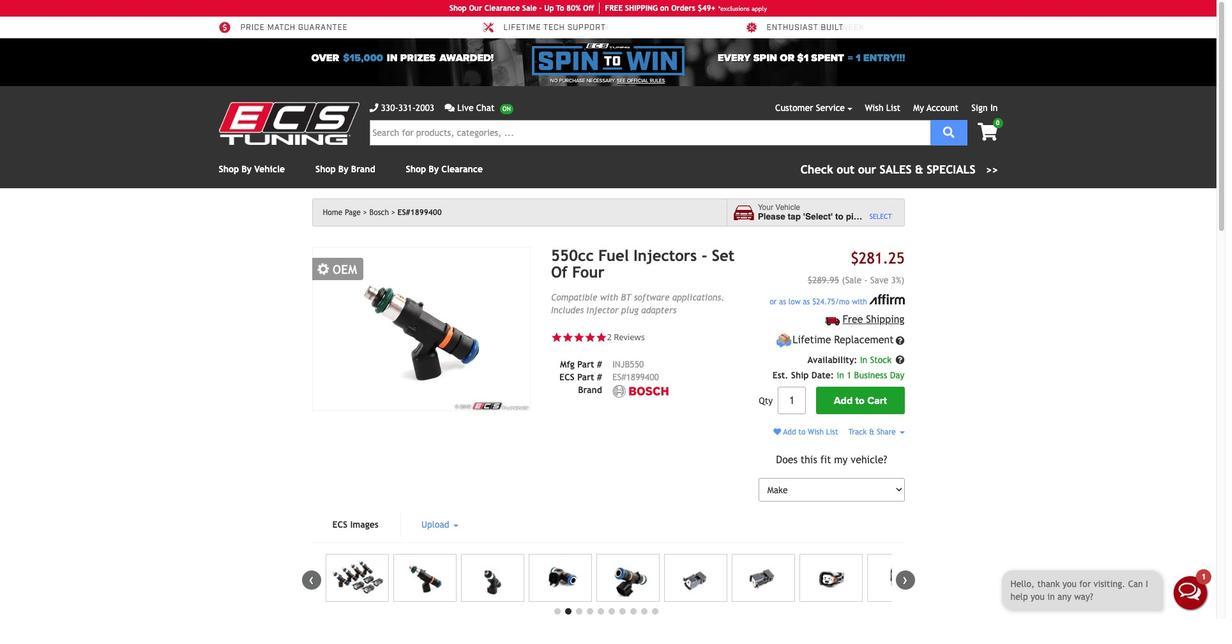 Task type: locate. For each thing, give the bounding box(es) containing it.
question circle image
[[896, 337, 905, 346], [896, 356, 905, 365]]

1 vertical spatial clearance
[[442, 164, 483, 174]]

- left 'save'
[[865, 276, 868, 286]]

1899400
[[627, 373, 659, 383]]

to left 'cart'
[[856, 395, 865, 408]]

or left low
[[770, 298, 777, 307]]

does
[[777, 455, 798, 467]]

with right the "/mo"
[[852, 298, 868, 307]]

2 vertical spatial to
[[799, 428, 806, 437]]

by up "home page" link
[[339, 164, 349, 174]]

with up injector
[[600, 293, 619, 303]]

home page link
[[323, 208, 367, 217]]

business
[[855, 371, 888, 381]]

0 vertical spatial add
[[834, 395, 853, 408]]

0 horizontal spatial 2
[[265, 23, 270, 33]]

over
[[241, 23, 262, 33], [312, 52, 339, 65]]

0 horizontal spatial brand
[[351, 164, 375, 174]]

1 horizontal spatial 1
[[856, 52, 861, 65]]

1 down 'availability: in stock'
[[847, 371, 852, 381]]

free for free shipping over $49
[[504, 23, 525, 33]]

shipping up replacement
[[867, 314, 905, 326]]

1 vertical spatial part
[[578, 373, 595, 383]]

0 horizontal spatial lifetime
[[504, 23, 542, 33]]

in down availability:
[[837, 371, 845, 381]]

1 horizontal spatial vehicle
[[776, 203, 801, 212]]

0 vertical spatial lifetime
[[504, 23, 542, 33]]

- left "set"
[[702, 247, 708, 265]]

brand inside es# 1899400 brand
[[578, 385, 603, 396]]

1 vertical spatial over
[[312, 52, 339, 65]]

1 vertical spatial in
[[861, 355, 868, 366]]

qty
[[759, 396, 773, 406]]

3 by from the left
[[429, 164, 439, 174]]

over for over 2 million parts
[[241, 23, 262, 33]]

vehicle down ecs tuning image
[[254, 164, 285, 174]]

1 horizontal spatial by
[[339, 164, 349, 174]]

2 horizontal spatial to
[[856, 395, 865, 408]]

est. ship date: in 1 business day
[[773, 371, 905, 381]]

this product is lifetime replacement eligible image
[[776, 333, 792, 349]]

0 horizontal spatial or
[[770, 298, 777, 307]]

1
[[856, 52, 861, 65], [847, 371, 852, 381]]

.
[[665, 78, 667, 84]]

in up business
[[861, 355, 868, 366]]

ecs images
[[333, 520, 379, 531]]

home page
[[323, 208, 361, 217]]

in left prizes
[[387, 52, 398, 65]]

brand for shop by brand
[[351, 164, 375, 174]]

spent
[[812, 52, 845, 65]]

search image
[[944, 126, 955, 138]]

my
[[835, 455, 848, 467]]

1 horizontal spatial add
[[834, 395, 853, 408]]

0
[[997, 119, 1000, 127]]

0 horizontal spatial -
[[540, 4, 542, 13]]

shop
[[450, 4, 467, 13], [219, 164, 239, 174], [316, 164, 336, 174], [406, 164, 426, 174]]

330-331-2003
[[381, 103, 435, 113]]

& for track
[[870, 428, 875, 437]]

brand for es# 1899400 brand
[[578, 385, 603, 396]]

over
[[569, 23, 591, 33]]

0 horizontal spatial to
[[799, 428, 806, 437]]

over left match
[[241, 23, 262, 33]]

add right heart icon
[[784, 428, 797, 437]]

to
[[836, 212, 844, 222], [856, 395, 865, 408], [799, 428, 806, 437]]

est.
[[773, 371, 789, 381]]

0 vertical spatial wish
[[866, 103, 884, 113]]

my
[[914, 103, 925, 113]]

add for add to wish list
[[784, 428, 797, 437]]

to for add to cart
[[856, 395, 865, 408]]

1 horizontal spatial to
[[836, 212, 844, 222]]

Search text field
[[370, 120, 931, 146]]

1 horizontal spatial or
[[780, 52, 795, 65]]

customer
[[776, 103, 814, 113]]

list left track
[[827, 428, 839, 437]]

0 vertical spatial -
[[540, 4, 542, 13]]

1 vertical spatial #
[[597, 373, 603, 383]]

guarantee
[[298, 23, 348, 33]]

spin
[[754, 52, 778, 65]]

&
[[916, 163, 924, 176], [870, 428, 875, 437]]

to inside add to cart button
[[856, 395, 865, 408]]

0 vertical spatial in
[[387, 52, 398, 65]]

0 horizontal spatial clearance
[[442, 164, 483, 174]]

million
[[273, 23, 307, 33]]

0 vertical spatial clearance
[[485, 4, 520, 13]]

0 horizontal spatial add
[[784, 428, 797, 437]]

heart image
[[774, 429, 782, 437]]

1 horizontal spatial &
[[916, 163, 924, 176]]

0 vertical spatial in
[[991, 103, 998, 113]]

in right sign
[[991, 103, 998, 113]]

2 horizontal spatial by
[[429, 164, 439, 174]]

images
[[350, 520, 379, 531]]

1 horizontal spatial over
[[312, 52, 339, 65]]

1 horizontal spatial as
[[803, 298, 810, 307]]

ecs down mfg at the bottom left
[[560, 373, 575, 383]]

1 horizontal spatial brand
[[578, 385, 603, 396]]

0 vertical spatial 1
[[856, 52, 861, 65]]

1 vertical spatial or
[[770, 298, 777, 307]]

shipping
[[527, 23, 567, 33]]

tech
[[544, 23, 565, 33]]

lifetime down 'shop our clearance sale - up to 80% off'
[[504, 23, 542, 33]]

star image down injector
[[596, 332, 607, 343]]

list left my
[[887, 103, 901, 113]]

es#1899400 - injb550 - 550cc fuel injectors - set of four - compatible with bt software applications. includes injector plug adapters - bosch - audi volkswagen mini image
[[312, 247, 531, 412], [326, 555, 389, 603], [393, 555, 457, 603], [461, 555, 525, 603], [529, 555, 592, 603], [597, 555, 660, 603], [664, 555, 728, 603], [732, 555, 795, 603], [800, 555, 863, 603], [867, 555, 931, 603]]

1 horizontal spatial shipping
[[867, 314, 905, 326]]

1 horizontal spatial lifetime
[[793, 334, 832, 347]]

# left es#
[[597, 373, 603, 383]]

add to wish list link
[[774, 428, 839, 437]]

shop by clearance link
[[406, 164, 483, 174]]

- inside shop our clearance sale - up to 80% off link
[[540, 4, 542, 13]]

a
[[866, 212, 871, 222]]

question circle image for lifetime replacement
[[896, 337, 905, 346]]

1 as from the left
[[779, 298, 787, 307]]

free right 'free shipping' image
[[843, 314, 864, 326]]

shop by brand
[[316, 164, 375, 174]]

0 vertical spatial to
[[836, 212, 844, 222]]

1 vertical spatial brand
[[578, 385, 603, 396]]

shipping 7 days/week link
[[745, 22, 865, 33]]

0 vertical spatial over
[[241, 23, 262, 33]]

to
[[557, 4, 565, 13]]

shop by vehicle
[[219, 164, 285, 174]]

free shipping image
[[826, 317, 840, 326]]

2 vertical spatial -
[[865, 276, 868, 286]]

1 vertical spatial ecs
[[333, 520, 348, 531]]

1 right the =
[[856, 52, 861, 65]]

add inside button
[[834, 395, 853, 408]]

1 vertical spatial question circle image
[[896, 356, 905, 365]]

1 horizontal spatial list
[[887, 103, 901, 113]]

free shipping
[[843, 314, 905, 326]]

2003
[[416, 103, 435, 113]]

question circle image down free shipping
[[896, 337, 905, 346]]

0 vertical spatial shipping
[[767, 23, 806, 33]]

wish up this
[[808, 428, 824, 437]]

as left low
[[779, 298, 787, 307]]

1 vertical spatial vehicle
[[776, 203, 801, 212]]

shopping cart image
[[978, 123, 998, 141]]

2
[[265, 23, 270, 33], [607, 331, 612, 343]]

1 vertical spatial list
[[827, 428, 839, 437]]

0 horizontal spatial free
[[504, 23, 525, 33]]

ecs left 'images'
[[333, 520, 348, 531]]

part inside injb550 ecs part #
[[578, 373, 595, 383]]

1 vertical spatial 2
[[607, 331, 612, 343]]

lifetime down 'free shipping' image
[[793, 334, 832, 347]]

clearance for our
[[485, 4, 520, 13]]

2 reviews
[[607, 331, 645, 343]]

0 horizontal spatial &
[[870, 428, 875, 437]]

by down ecs tuning image
[[242, 164, 252, 174]]

80%
[[567, 4, 581, 13]]

shop for shop by vehicle
[[219, 164, 239, 174]]

built
[[821, 23, 844, 33]]

1 vertical spatial -
[[702, 247, 708, 265]]

0 vertical spatial part
[[578, 360, 595, 370]]

& for sales
[[916, 163, 924, 176]]

- left up
[[540, 4, 542, 13]]

1 horizontal spatial -
[[702, 247, 708, 265]]

or left $1
[[780, 52, 795, 65]]

0 horizontal spatial in
[[861, 355, 868, 366]]

2 part from the top
[[578, 373, 595, 383]]

by for clearance
[[429, 164, 439, 174]]

vehicle
[[874, 212, 903, 222]]

upload button
[[401, 513, 479, 538]]

0 horizontal spatial over
[[241, 23, 262, 33]]

1 question circle image from the top
[[896, 337, 905, 346]]

sale
[[523, 4, 537, 13]]

0 horizontal spatial wish
[[808, 428, 824, 437]]

ping
[[641, 4, 658, 13]]

0 vertical spatial or
[[780, 52, 795, 65]]

star image down includes
[[563, 332, 574, 343]]

shop for shop our clearance sale - up to 80% off
[[450, 4, 467, 13]]

0 vertical spatial ecs
[[560, 373, 575, 383]]

2 question circle image from the top
[[896, 356, 905, 365]]

$15,000
[[343, 52, 383, 65]]

in for availability:
[[861, 355, 868, 366]]

0 vertical spatial 2
[[265, 23, 270, 33]]

0 vertical spatial question circle image
[[896, 337, 905, 346]]

or as low as $/mo with 
			 - affirm financing (opens in modal) element
[[759, 295, 905, 308]]

account
[[927, 103, 959, 113]]

shipping left 7
[[767, 23, 806, 33]]

& right 'sales'
[[916, 163, 924, 176]]

free down 'shop our clearance sale - up to 80% off'
[[504, 23, 525, 33]]

1 vertical spatial free
[[843, 314, 864, 326]]

1 star image from the left
[[574, 332, 585, 343]]

star image up mfg at the bottom left
[[551, 332, 563, 343]]

# inside injb550 ecs part #
[[597, 373, 603, 383]]

1 horizontal spatial in
[[837, 371, 845, 381]]

0 vertical spatial vehicle
[[254, 164, 285, 174]]

replacement
[[835, 334, 894, 347]]

0 horizontal spatial with
[[600, 293, 619, 303]]

wish right service
[[866, 103, 884, 113]]

330-
[[381, 103, 399, 113]]

None text field
[[778, 387, 807, 415]]

vehicle?
[[851, 455, 888, 467]]

1 horizontal spatial in
[[991, 103, 998, 113]]

to right heart icon
[[799, 428, 806, 437]]

1 vertical spatial 1
[[847, 371, 852, 381]]

lifetime replacement
[[793, 334, 894, 347]]

24.75
[[817, 298, 836, 307]]

1 vertical spatial to
[[856, 395, 865, 408]]

$1
[[798, 52, 809, 65]]

brand down injb550 ecs part # on the bottom of the page
[[578, 385, 603, 396]]

add to cart
[[834, 395, 888, 408]]

cart
[[868, 395, 888, 408]]

0 vertical spatial #
[[597, 360, 603, 370]]

2 # from the top
[[597, 373, 603, 383]]

2 by from the left
[[339, 164, 349, 174]]

in
[[991, 103, 998, 113], [861, 355, 868, 366]]

question circle image up day
[[896, 356, 905, 365]]

part down the mfg part #
[[578, 373, 595, 383]]

availability:
[[808, 355, 858, 366]]

0 vertical spatial free
[[504, 23, 525, 33]]

0 vertical spatial list
[[887, 103, 901, 113]]

clearance right our
[[485, 4, 520, 13]]

add down est. ship date: in 1 business day
[[834, 395, 853, 408]]

clearance for by
[[442, 164, 483, 174]]

ecs tuning image
[[219, 102, 359, 145]]

0 vertical spatial brand
[[351, 164, 375, 174]]

select link
[[870, 211, 892, 222]]

over 2 million parts link
[[219, 22, 336, 33]]

lifetime for lifetime tech support
[[504, 23, 542, 33]]

specials
[[927, 163, 976, 176]]

clearance up the es#1899400
[[442, 164, 483, 174]]

$
[[813, 298, 817, 307]]

# up es# 1899400 brand
[[597, 360, 603, 370]]

2 horizontal spatial -
[[865, 276, 868, 286]]

0 horizontal spatial as
[[779, 298, 787, 307]]

shop by clearance
[[406, 164, 483, 174]]

brand up page in the left top of the page
[[351, 164, 375, 174]]

1 vertical spatial add
[[784, 428, 797, 437]]

this
[[801, 455, 818, 467]]

page
[[345, 208, 361, 217]]

as left $ on the right
[[803, 298, 810, 307]]

compatible
[[551, 293, 598, 303]]

0 vertical spatial &
[[916, 163, 924, 176]]

part right mfg at the bottom left
[[578, 360, 595, 370]]

0 horizontal spatial by
[[242, 164, 252, 174]]

please
[[758, 212, 786, 222]]

330-331-2003 link
[[370, 102, 435, 115]]

to inside your vehicle please tap 'select' to pick a vehicle
[[836, 212, 844, 222]]

off
[[583, 4, 594, 13]]

1 vertical spatial &
[[870, 428, 875, 437]]

1 horizontal spatial clearance
[[485, 4, 520, 13]]

1 horizontal spatial free
[[843, 314, 864, 326]]

1 vertical spatial lifetime
[[793, 334, 832, 347]]

compatible with bt software applications. includes injector plug adapters
[[551, 293, 725, 316]]

upload
[[422, 520, 452, 531]]

& right track
[[870, 428, 875, 437]]

shipping
[[767, 23, 806, 33], [867, 314, 905, 326]]

to left 'pick'
[[836, 212, 844, 222]]

by up the es#1899400
[[429, 164, 439, 174]]

see
[[617, 78, 626, 84]]

shop by vehicle link
[[219, 164, 285, 174]]

ecs inside injb550 ecs part #
[[560, 373, 575, 383]]

match
[[268, 23, 296, 33]]

star image
[[551, 332, 563, 343], [563, 332, 574, 343], [596, 332, 607, 343]]

vehicle up the tap
[[776, 203, 801, 212]]

0 horizontal spatial ecs
[[333, 520, 348, 531]]

over down guarantee
[[312, 52, 339, 65]]

0 horizontal spatial in
[[387, 52, 398, 65]]

question circle image for in stock
[[896, 356, 905, 365]]

(sale
[[842, 276, 862, 286]]

brand
[[351, 164, 375, 174], [578, 385, 603, 396]]

0 horizontal spatial vehicle
[[254, 164, 285, 174]]

331-
[[399, 103, 416, 113]]

live
[[457, 103, 474, 113]]

over inside "link"
[[241, 23, 262, 33]]

availability: in stock
[[808, 355, 895, 366]]

1 horizontal spatial ecs
[[560, 373, 575, 383]]

with inside compatible with bt software applications. includes injector plug adapters
[[600, 293, 619, 303]]

1 by from the left
[[242, 164, 252, 174]]

star image
[[574, 332, 585, 343], [585, 332, 596, 343]]

shop for shop by brand
[[316, 164, 336, 174]]



Task type: describe. For each thing, give the bounding box(es) containing it.
wish list
[[866, 103, 901, 113]]

0 link
[[968, 118, 1004, 142]]

track
[[849, 428, 867, 437]]

price match guarantee link
[[219, 22, 348, 33]]

over for over $15,000 in prizes
[[312, 52, 339, 65]]

ecs inside 'link'
[[333, 520, 348, 531]]

by for vehicle
[[242, 164, 252, 174]]

2 inside "link"
[[265, 23, 270, 33]]

*exclusions apply link
[[719, 4, 768, 13]]

sign in link
[[972, 103, 998, 113]]

every
[[718, 52, 751, 65]]

$289.95 (sale - save 3%)
[[808, 276, 905, 286]]

live chat link
[[445, 102, 514, 115]]

my account
[[914, 103, 959, 113]]

chat
[[477, 103, 495, 113]]

1 horizontal spatial 2
[[607, 331, 612, 343]]

share
[[877, 428, 896, 437]]

vehicle inside your vehicle please tap 'select' to pick a vehicle
[[776, 203, 801, 212]]

1 star image from the left
[[551, 332, 563, 343]]

stock
[[871, 355, 892, 366]]

*exclusions
[[719, 5, 750, 12]]

1 vertical spatial wish
[[808, 428, 824, 437]]

1 horizontal spatial wish
[[866, 103, 884, 113]]

phone image
[[370, 104, 379, 112]]

customer service
[[776, 103, 845, 113]]

fit
[[821, 455, 832, 467]]

sales & specials
[[880, 163, 976, 176]]

2 as from the left
[[803, 298, 810, 307]]

injb550 ecs part #
[[560, 360, 644, 383]]

purchase
[[560, 78, 586, 84]]

shop our clearance sale - up to 80% off
[[450, 4, 594, 13]]

281.25
[[859, 249, 905, 267]]

550cc fuel injectors - set of four
[[551, 247, 735, 281]]

includes
[[551, 305, 584, 316]]

- inside 550cc fuel injectors - set of four
[[702, 247, 708, 265]]

$49+
[[698, 4, 716, 13]]

1 # from the top
[[597, 360, 603, 370]]

free for free shipping
[[843, 314, 864, 326]]

0 horizontal spatial 1
[[847, 371, 852, 381]]

2 star image from the left
[[585, 332, 596, 343]]

bosch
[[370, 208, 389, 217]]

2 reviews link
[[607, 331, 645, 343]]

service
[[816, 103, 845, 113]]

add for add to cart
[[834, 395, 853, 408]]

shop for shop by clearance
[[406, 164, 426, 174]]

four
[[572, 264, 605, 281]]

tap
[[788, 212, 801, 222]]

injector
[[587, 305, 619, 316]]

sales & specials link
[[801, 161, 998, 178]]

live chat
[[457, 103, 495, 113]]

shop our clearance sale - up to 80% off link
[[450, 3, 600, 14]]

rules
[[650, 78, 665, 84]]

enthusiast built
[[767, 23, 844, 33]]

lifetime tech support link
[[482, 22, 606, 33]]

to for add to wish list
[[799, 428, 806, 437]]

our
[[469, 4, 483, 13]]

track & share button
[[849, 428, 905, 437]]

'select'
[[804, 212, 833, 222]]

injb550
[[613, 360, 644, 370]]

necessary.
[[587, 78, 616, 84]]

my account link
[[914, 103, 959, 113]]

orders
[[672, 4, 696, 13]]

by for brand
[[339, 164, 349, 174]]

in for sign
[[991, 103, 998, 113]]

=
[[848, 52, 854, 65]]

software
[[634, 293, 670, 303]]

free
[[605, 4, 623, 13]]

3%)
[[892, 276, 905, 286]]

lifetime for lifetime replacement
[[793, 334, 832, 347]]

official
[[627, 78, 649, 84]]

bosch image
[[613, 385, 669, 398]]

› link
[[896, 571, 915, 591]]

1 vertical spatial shipping
[[867, 314, 905, 326]]

over 2 million parts
[[241, 23, 336, 33]]

free shipping over $49 link
[[482, 22, 610, 33]]

1 part from the top
[[578, 360, 595, 370]]

/mo
[[836, 298, 850, 307]]

wish list link
[[866, 103, 901, 113]]

prizes
[[400, 52, 436, 65]]

apply
[[752, 5, 768, 12]]

es#1899400
[[398, 208, 442, 217]]

1 horizontal spatial with
[[852, 298, 868, 307]]

ecs tuning 'spin to win' contest logo image
[[533, 43, 685, 75]]

home
[[323, 208, 343, 217]]

1 vertical spatial in
[[837, 371, 845, 381]]

mfg part #
[[560, 360, 603, 370]]

‹
[[309, 571, 314, 589]]

comments image
[[445, 104, 455, 112]]

enthusiast
[[767, 23, 819, 33]]

sales
[[880, 163, 912, 176]]

3 star image from the left
[[596, 332, 607, 343]]

0 horizontal spatial shipping
[[767, 23, 806, 33]]

$49
[[594, 23, 610, 33]]

support
[[568, 23, 606, 33]]

plug
[[622, 305, 639, 316]]

day
[[891, 371, 905, 381]]

or as low as $ 24.75 /mo with
[[770, 298, 870, 307]]

2 star image from the left
[[563, 332, 574, 343]]

reviews
[[614, 331, 645, 343]]

add to cart button
[[817, 387, 905, 415]]

0 horizontal spatial list
[[827, 428, 839, 437]]

save
[[871, 276, 889, 286]]

enthusiast built link
[[745, 22, 844, 33]]

bt
[[621, 293, 632, 303]]

ecs images link
[[312, 513, 399, 538]]

sign in
[[972, 103, 998, 113]]

select
[[870, 213, 892, 220]]

applications.
[[673, 293, 725, 303]]



Task type: vqa. For each thing, say whether or not it's contained in the screenshot.
add associated with Add to Wish List
yes



